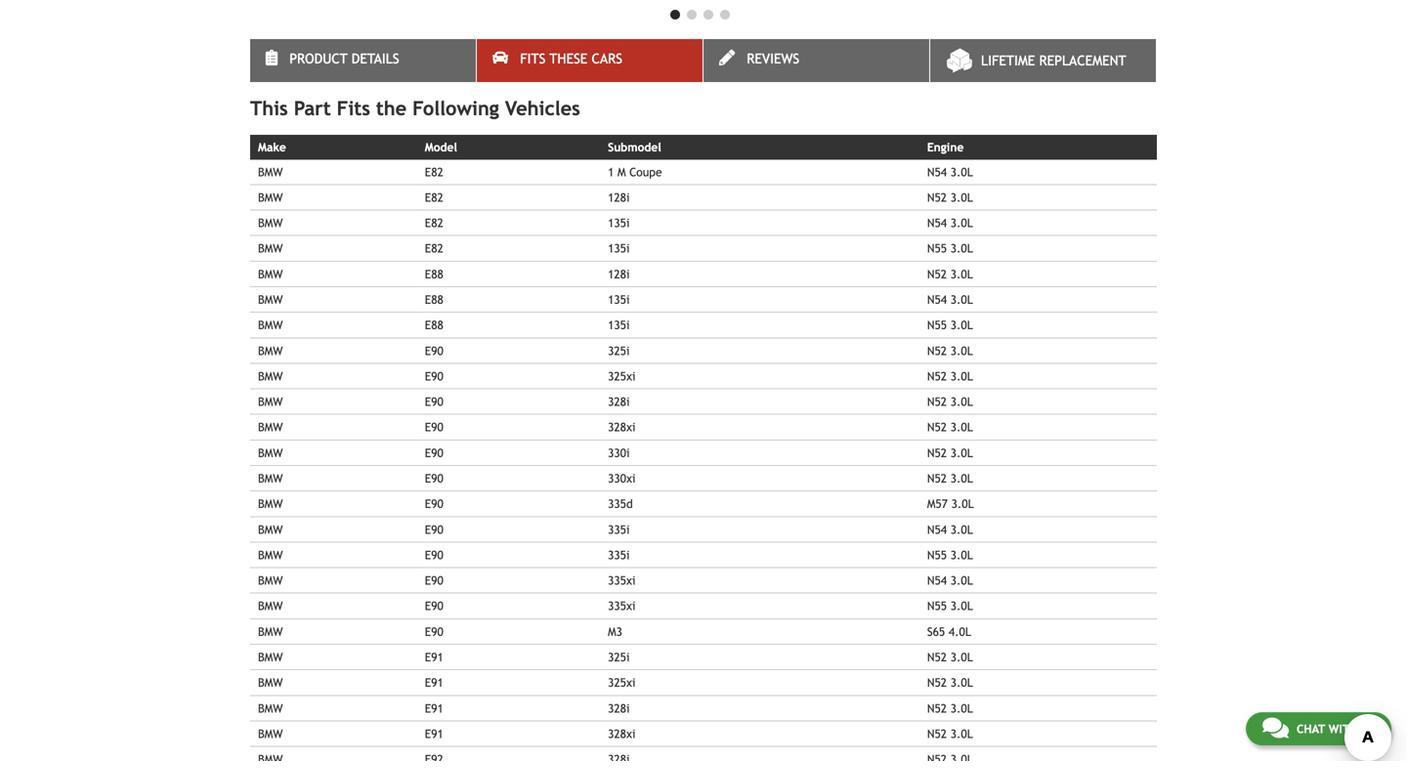 Task type: describe. For each thing, give the bounding box(es) containing it.
4 n54 from the top
[[928, 523, 947, 536]]

model
[[425, 140, 457, 154]]

328xi for e90
[[608, 421, 636, 434]]

m57
[[928, 497, 948, 511]]

335d
[[608, 497, 633, 511]]

1 n54 from the top
[[928, 165, 947, 179]]

12 n52 3.0l from the top
[[928, 727, 974, 741]]

1 n54 3.0l from the top
[[928, 165, 974, 179]]

330xi
[[608, 472, 636, 485]]

335xi for n54 3.0l
[[608, 574, 636, 588]]

4 n52 from the top
[[928, 369, 947, 383]]

335xi for n55 3.0l
[[608, 599, 636, 613]]

8 bmw from the top
[[258, 344, 283, 358]]

128i for e82
[[608, 191, 630, 204]]

1
[[608, 165, 614, 179]]

3 n54 3.0l from the top
[[928, 293, 974, 306]]

e91 for 325xi
[[425, 676, 444, 690]]

9 bmw from the top
[[258, 369, 283, 383]]

4 n55 3.0l from the top
[[928, 599, 974, 613]]

1 n55 from the top
[[928, 242, 947, 255]]

1 n55 3.0l from the top
[[928, 242, 974, 255]]

6 n52 from the top
[[928, 421, 947, 434]]

4 n54 3.0l from the top
[[928, 523, 974, 536]]

11 n52 3.0l from the top
[[928, 702, 974, 715]]

8 n52 3.0l from the top
[[928, 472, 974, 485]]

5 n52 from the top
[[928, 395, 947, 409]]

submodel
[[608, 140, 662, 154]]

6 bmw from the top
[[258, 293, 283, 306]]

325i for e91
[[608, 651, 630, 664]]

5 n52 3.0l from the top
[[928, 395, 974, 409]]

chat with us link
[[1246, 713, 1392, 746]]

product details
[[290, 51, 399, 67]]

328i for e90
[[608, 395, 630, 409]]

4 135i from the top
[[608, 318, 630, 332]]

m
[[618, 165, 626, 179]]

21 bmw from the top
[[258, 676, 283, 690]]

4 n55 from the top
[[928, 599, 947, 613]]

with
[[1329, 722, 1358, 736]]

2 n54 3.0l from the top
[[928, 216, 974, 230]]

details
[[352, 51, 399, 67]]

17 bmw from the top
[[258, 574, 283, 588]]

9 n52 3.0l from the top
[[928, 651, 974, 664]]

5 e90 from the top
[[425, 446, 444, 460]]

328i for e91
[[608, 702, 630, 715]]

engine
[[928, 140, 964, 154]]

128i for e88
[[608, 267, 630, 281]]

4 bmw from the top
[[258, 242, 283, 255]]

325xi for e91
[[608, 676, 636, 690]]

e91 for 325i
[[425, 651, 444, 664]]

325i for e90
[[608, 344, 630, 358]]

335i for n55 3.0l
[[608, 548, 630, 562]]

3 n52 from the top
[[928, 344, 947, 358]]

13 bmw from the top
[[258, 472, 283, 485]]

18 bmw from the top
[[258, 599, 283, 613]]

0 horizontal spatial fits
[[337, 97, 370, 120]]

325xi for e90
[[608, 369, 636, 383]]

11 bmw from the top
[[258, 421, 283, 434]]

2 bmw from the top
[[258, 191, 283, 204]]

lifetime replacement link
[[931, 39, 1157, 82]]

14 bmw from the top
[[258, 497, 283, 511]]

these
[[550, 51, 588, 67]]

7 bmw from the top
[[258, 318, 283, 332]]

8 e90 from the top
[[425, 523, 444, 536]]

1 bmw from the top
[[258, 165, 283, 179]]

lifetime
[[982, 53, 1036, 69]]

7 n52 3.0l from the top
[[928, 446, 974, 460]]

4 e90 from the top
[[425, 421, 444, 434]]

4 e82 from the top
[[425, 242, 444, 255]]

9 e90 from the top
[[425, 548, 444, 562]]

335i for n54 3.0l
[[608, 523, 630, 536]]

2 n52 3.0l from the top
[[928, 267, 974, 281]]

fits these cars
[[520, 51, 623, 67]]

e88 for n55 3.0l
[[425, 318, 444, 332]]

12 bmw from the top
[[258, 446, 283, 460]]

fits these cars link
[[477, 39, 703, 82]]

vehicles
[[505, 97, 580, 120]]

product details link
[[250, 39, 476, 82]]

15 bmw from the top
[[258, 523, 283, 536]]

following
[[413, 97, 499, 120]]

m57 3.0l
[[928, 497, 974, 511]]



Task type: vqa. For each thing, say whether or not it's contained in the screenshot.


Task type: locate. For each thing, give the bounding box(es) containing it.
reviews link
[[704, 39, 930, 82]]

coupe
[[630, 165, 662, 179]]

325xi
[[608, 369, 636, 383], [608, 676, 636, 690]]

comments image
[[1263, 717, 1289, 740]]

this part fits the following vehicles
[[250, 97, 580, 120]]

2 e91 from the top
[[425, 676, 444, 690]]

10 e90 from the top
[[425, 574, 444, 588]]

22 bmw from the top
[[258, 702, 283, 715]]

10 bmw from the top
[[258, 395, 283, 409]]

3 bmw from the top
[[258, 216, 283, 230]]

e88
[[425, 267, 444, 281], [425, 293, 444, 306], [425, 318, 444, 332]]

1 328i from the top
[[608, 395, 630, 409]]

n55
[[928, 242, 947, 255], [928, 318, 947, 332], [928, 548, 947, 562], [928, 599, 947, 613]]

0 vertical spatial 128i
[[608, 191, 630, 204]]

1 vertical spatial 328i
[[608, 702, 630, 715]]

3 e82 from the top
[[425, 216, 444, 230]]

7 e90 from the top
[[425, 497, 444, 511]]

2 e90 from the top
[[425, 369, 444, 383]]

1 e90 from the top
[[425, 344, 444, 358]]

0 vertical spatial fits
[[520, 51, 546, 67]]

cars
[[592, 51, 623, 67]]

3 n52 3.0l from the top
[[928, 344, 974, 358]]

m3
[[608, 625, 623, 639]]

2 335xi from the top
[[608, 599, 636, 613]]

1 135i from the top
[[608, 216, 630, 230]]

e91
[[425, 651, 444, 664], [425, 676, 444, 690], [425, 702, 444, 715], [425, 727, 444, 741]]

11 n52 from the top
[[928, 702, 947, 715]]

2 vertical spatial e88
[[425, 318, 444, 332]]

0 vertical spatial 328xi
[[608, 421, 636, 434]]

1 n52 from the top
[[928, 191, 947, 204]]

5 n54 3.0l from the top
[[928, 574, 974, 588]]

3 e88 from the top
[[425, 318, 444, 332]]

16 bmw from the top
[[258, 548, 283, 562]]

11 e90 from the top
[[425, 599, 444, 613]]

1 325i from the top
[[608, 344, 630, 358]]

1 vertical spatial 128i
[[608, 267, 630, 281]]

335i
[[608, 523, 630, 536], [608, 548, 630, 562]]

135i
[[608, 216, 630, 230], [608, 242, 630, 255], [608, 293, 630, 306], [608, 318, 630, 332]]

1 vertical spatial 335i
[[608, 548, 630, 562]]

1 vertical spatial 325i
[[608, 651, 630, 664]]

328i up 330i
[[608, 395, 630, 409]]

1 335xi from the top
[[608, 574, 636, 588]]

2 325i from the top
[[608, 651, 630, 664]]

2 n55 from the top
[[928, 318, 947, 332]]

the
[[376, 97, 407, 120]]

335xi
[[608, 574, 636, 588], [608, 599, 636, 613]]

3 e90 from the top
[[425, 395, 444, 409]]

bmw
[[258, 165, 283, 179], [258, 191, 283, 204], [258, 216, 283, 230], [258, 242, 283, 255], [258, 267, 283, 281], [258, 293, 283, 306], [258, 318, 283, 332], [258, 344, 283, 358], [258, 369, 283, 383], [258, 395, 283, 409], [258, 421, 283, 434], [258, 446, 283, 460], [258, 472, 283, 485], [258, 497, 283, 511], [258, 523, 283, 536], [258, 548, 283, 562], [258, 574, 283, 588], [258, 599, 283, 613], [258, 625, 283, 639], [258, 651, 283, 664], [258, 676, 283, 690], [258, 702, 283, 715], [258, 727, 283, 741]]

n54
[[928, 165, 947, 179], [928, 216, 947, 230], [928, 293, 947, 306], [928, 523, 947, 536], [928, 574, 947, 588]]

e82
[[425, 165, 444, 179], [425, 191, 444, 204], [425, 216, 444, 230], [425, 242, 444, 255]]

fits left the
[[337, 97, 370, 120]]

1 e82 from the top
[[425, 165, 444, 179]]

328xi
[[608, 421, 636, 434], [608, 727, 636, 741]]

328i
[[608, 395, 630, 409], [608, 702, 630, 715]]

1 vertical spatial 335xi
[[608, 599, 636, 613]]

10 n52 3.0l from the top
[[928, 676, 974, 690]]

3 e91 from the top
[[425, 702, 444, 715]]

1 n52 3.0l from the top
[[928, 191, 974, 204]]

2 335i from the top
[[608, 548, 630, 562]]

3.0l
[[951, 165, 974, 179], [951, 191, 974, 204], [951, 216, 974, 230], [951, 242, 974, 255], [951, 267, 974, 281], [951, 293, 974, 306], [951, 318, 974, 332], [951, 344, 974, 358], [951, 369, 974, 383], [951, 395, 974, 409], [951, 421, 974, 434], [951, 446, 974, 460], [951, 472, 974, 485], [952, 497, 974, 511], [951, 523, 974, 536], [951, 548, 974, 562], [951, 574, 974, 588], [951, 599, 974, 613], [951, 651, 974, 664], [951, 676, 974, 690], [951, 702, 974, 715], [951, 727, 974, 741]]

reviews
[[747, 51, 800, 67]]

1 325xi from the top
[[608, 369, 636, 383]]

0 vertical spatial 335xi
[[608, 574, 636, 588]]

2 n52 from the top
[[928, 267, 947, 281]]

n52
[[928, 191, 947, 204], [928, 267, 947, 281], [928, 344, 947, 358], [928, 369, 947, 383], [928, 395, 947, 409], [928, 421, 947, 434], [928, 446, 947, 460], [928, 472, 947, 485], [928, 651, 947, 664], [928, 676, 947, 690], [928, 702, 947, 715], [928, 727, 947, 741]]

6 n52 3.0l from the top
[[928, 421, 974, 434]]

product
[[290, 51, 348, 67]]

2 328xi from the top
[[608, 727, 636, 741]]

4 e91 from the top
[[425, 727, 444, 741]]

2 135i from the top
[[608, 242, 630, 255]]

3 n54 from the top
[[928, 293, 947, 306]]

us
[[1362, 722, 1376, 736]]

e91 for 328xi
[[425, 727, 444, 741]]

330i
[[608, 446, 630, 460]]

2 328i from the top
[[608, 702, 630, 715]]

chat with us
[[1297, 722, 1376, 736]]

12 e90 from the top
[[425, 625, 444, 639]]

6 e90 from the top
[[425, 472, 444, 485]]

325xi up 330i
[[608, 369, 636, 383]]

s65 4.0l
[[928, 625, 972, 639]]

0 vertical spatial 325xi
[[608, 369, 636, 383]]

this
[[250, 97, 288, 120]]

1 e88 from the top
[[425, 267, 444, 281]]

1 128i from the top
[[608, 191, 630, 204]]

2 e82 from the top
[[425, 191, 444, 204]]

5 bmw from the top
[[258, 267, 283, 281]]

19 bmw from the top
[[258, 625, 283, 639]]

4.0l
[[949, 625, 972, 639]]

1 335i from the top
[[608, 523, 630, 536]]

20 bmw from the top
[[258, 651, 283, 664]]

2 n55 3.0l from the top
[[928, 318, 974, 332]]

328i down the 'm3'
[[608, 702, 630, 715]]

1 e91 from the top
[[425, 651, 444, 664]]

328xi for e91
[[608, 727, 636, 741]]

4 n52 3.0l from the top
[[928, 369, 974, 383]]

e91 for 328i
[[425, 702, 444, 715]]

0 vertical spatial 328i
[[608, 395, 630, 409]]

5 n54 from the top
[[928, 574, 947, 588]]

e88 for n54 3.0l
[[425, 293, 444, 306]]

10 n52 from the top
[[928, 676, 947, 690]]

1 vertical spatial fits
[[337, 97, 370, 120]]

part
[[294, 97, 331, 120]]

0 vertical spatial e88
[[425, 267, 444, 281]]

n55 3.0l
[[928, 242, 974, 255], [928, 318, 974, 332], [928, 548, 974, 562], [928, 599, 974, 613]]

128i
[[608, 191, 630, 204], [608, 267, 630, 281]]

e90
[[425, 344, 444, 358], [425, 369, 444, 383], [425, 395, 444, 409], [425, 421, 444, 434], [425, 446, 444, 460], [425, 472, 444, 485], [425, 497, 444, 511], [425, 523, 444, 536], [425, 548, 444, 562], [425, 574, 444, 588], [425, 599, 444, 613], [425, 625, 444, 639]]

9 n52 from the top
[[928, 651, 947, 664]]

1 vertical spatial 328xi
[[608, 727, 636, 741]]

n52 3.0l
[[928, 191, 974, 204], [928, 267, 974, 281], [928, 344, 974, 358], [928, 369, 974, 383], [928, 395, 974, 409], [928, 421, 974, 434], [928, 446, 974, 460], [928, 472, 974, 485], [928, 651, 974, 664], [928, 676, 974, 690], [928, 702, 974, 715], [928, 727, 974, 741]]

e88 for n52 3.0l
[[425, 267, 444, 281]]

2 128i from the top
[[608, 267, 630, 281]]

12 n52 from the top
[[928, 727, 947, 741]]

2 n54 from the top
[[928, 216, 947, 230]]

0 vertical spatial 325i
[[608, 344, 630, 358]]

n54 3.0l
[[928, 165, 974, 179], [928, 216, 974, 230], [928, 293, 974, 306], [928, 523, 974, 536], [928, 574, 974, 588]]

2 325xi from the top
[[608, 676, 636, 690]]

7 n52 from the top
[[928, 446, 947, 460]]

chat
[[1297, 722, 1326, 736]]

fits
[[520, 51, 546, 67], [337, 97, 370, 120]]

fits left these
[[520, 51, 546, 67]]

1 horizontal spatial fits
[[520, 51, 546, 67]]

1 vertical spatial 325xi
[[608, 676, 636, 690]]

3 135i from the top
[[608, 293, 630, 306]]

replacement
[[1040, 53, 1127, 69]]

make
[[258, 140, 286, 154]]

1 vertical spatial e88
[[425, 293, 444, 306]]

2 e88 from the top
[[425, 293, 444, 306]]

0 vertical spatial 335i
[[608, 523, 630, 536]]

lifetime replacement
[[982, 53, 1127, 69]]

325xi down the 'm3'
[[608, 676, 636, 690]]

1 328xi from the top
[[608, 421, 636, 434]]

23 bmw from the top
[[258, 727, 283, 741]]

s65
[[928, 625, 946, 639]]

3 n55 3.0l from the top
[[928, 548, 974, 562]]

8 n52 from the top
[[928, 472, 947, 485]]

325i
[[608, 344, 630, 358], [608, 651, 630, 664]]

1 m coupe
[[608, 165, 662, 179]]

3 n55 from the top
[[928, 548, 947, 562]]



